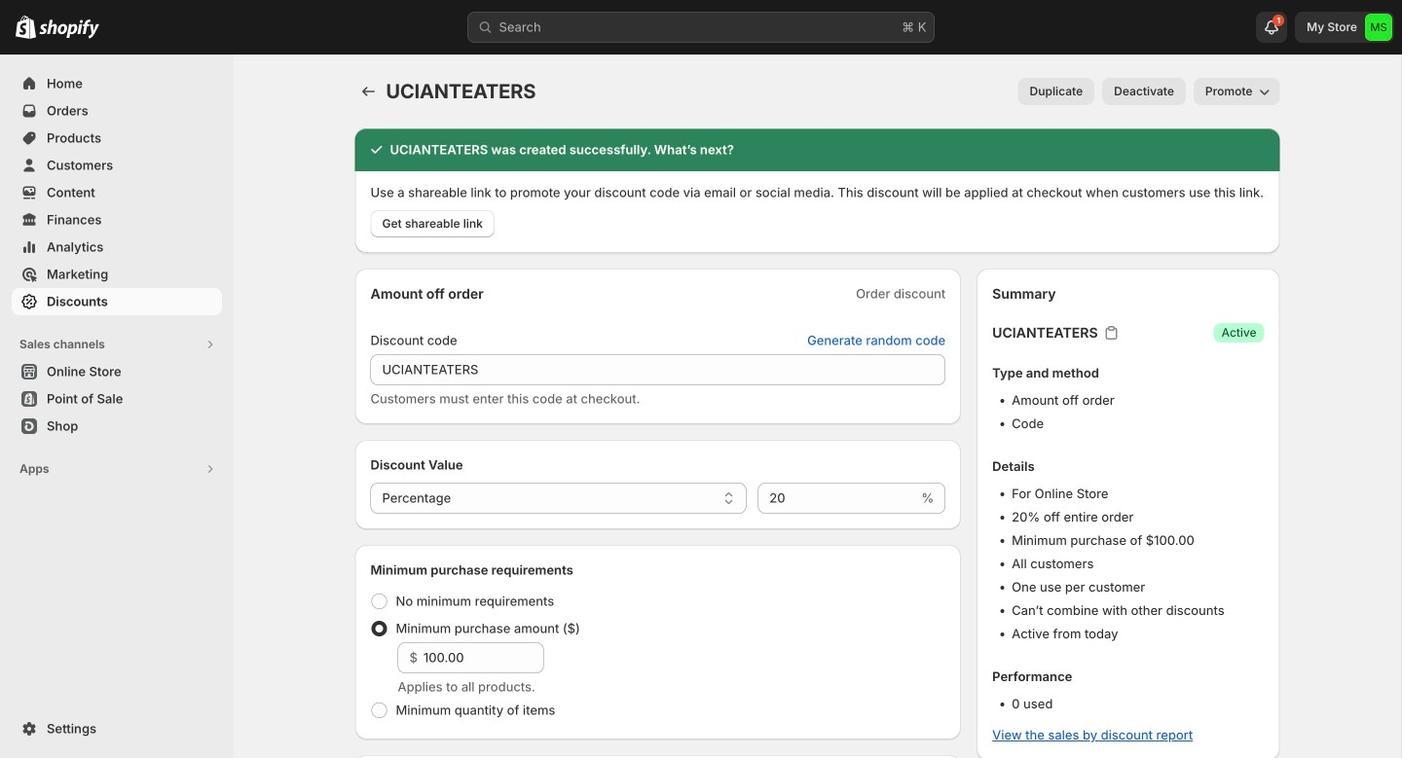 Task type: vqa. For each thing, say whether or not it's contained in the screenshot.
0.00 text field
yes



Task type: describe. For each thing, give the bounding box(es) containing it.
0.00 text field
[[424, 643, 544, 674]]

shopify image
[[39, 19, 99, 39]]



Task type: locate. For each thing, give the bounding box(es) containing it.
None text field
[[371, 355, 946, 386], [758, 483, 918, 514], [371, 355, 946, 386], [758, 483, 918, 514]]

my store image
[[1366, 14, 1393, 41]]

shopify image
[[16, 15, 36, 39]]



